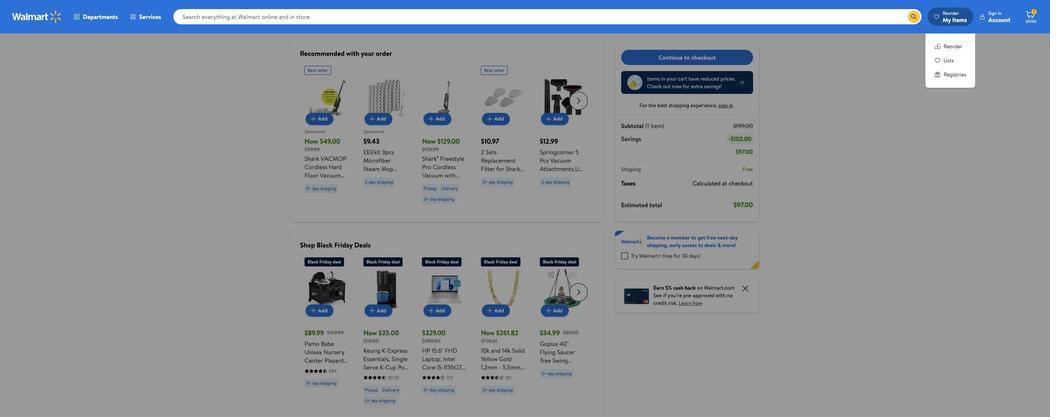 Task type: locate. For each thing, give the bounding box(es) containing it.
and inside $12.99 springcorner 5 pcs vacuum attachments,universal vacuum cleaner attachments crevice tool, double head vacuum nozzle with adapter for 31mm and 35mm(black)
[[557, 223, 566, 231]]

0 horizontal spatial to
[[685, 53, 691, 62]]

mariner
[[481, 371, 502, 380]]

friday inside now $35.00 group
[[378, 259, 391, 265]]

add to cart image inside the "$34.99" 'group'
[[544, 306, 554, 315]]

pickup up sv1114
[[424, 185, 437, 192]]

3+ day shipping up kids
[[542, 371, 572, 377]]

add to cart image inside the now $49.00 group
[[309, 114, 318, 123]]

in left the now
[[662, 75, 666, 83]]

1 horizontal spatial cleaner
[[563, 173, 583, 181]]

0 horizontal spatial in
[[662, 75, 666, 83]]

add up $12.99 at the top right of page
[[554, 115, 563, 123]]

day
[[369, 179, 376, 185], [489, 179, 496, 185], [546, 179, 553, 185], [313, 185, 319, 192], [430, 196, 437, 202], [730, 234, 738, 242], [548, 371, 555, 377], [313, 380, 319, 387], [430, 387, 437, 393], [489, 387, 496, 393], [371, 397, 378, 404]]

pod
[[398, 363, 408, 371]]

add for keurig k-express essentials, single serve k-cup pod coffee maker
[[377, 307, 387, 315]]

0 horizontal spatial your
[[361, 49, 374, 58]]

chain
[[481, 380, 496, 388]]

mop
[[382, 165, 394, 173], [305, 180, 317, 188]]

shipping up the nv350,
[[497, 179, 513, 185]]

0 horizontal spatial cordless
[[305, 163, 328, 171]]

2 deal from the left
[[392, 259, 400, 265]]

0 vertical spatial &
[[718, 242, 722, 249]]

earn
[[654, 284, 665, 292]]

1 horizontal spatial 2-
[[542, 179, 546, 185]]

0 vertical spatial vacmop
[[321, 154, 347, 163]]

1 horizontal spatial and
[[557, 223, 566, 231]]

now inside now $35.00 $59.00 keurig k-express essentials, single serve k-cup pod coffee maker
[[364, 328, 377, 338]]

your left order
[[361, 49, 374, 58]]

1 horizontal spatial checkout
[[729, 179, 754, 188]]

2-day shipping down steam
[[365, 179, 393, 185]]

1 horizontal spatial sponsored
[[364, 128, 384, 135]]

s1000c
[[385, 206, 406, 215]]

add up $329.00
[[436, 307, 445, 315]]

necklace-
[[498, 380, 524, 388]]

0 vertical spatial -
[[729, 135, 731, 143]]

vacuum up charging
[[422, 171, 443, 180]]

add for 2 sets replacement filter for shark xff350 navigator lift- away nv350, nv351, nv352
[[495, 115, 504, 123]]

2 best seller from the left
[[484, 67, 505, 73]]

2-
[[365, 179, 369, 185], [542, 179, 546, 185]]

best seller
[[308, 67, 328, 73], [484, 67, 505, 73]]

for inside $12.99 springcorner 5 pcs vacuum attachments,universal vacuum cleaner attachments crevice tool, double head vacuum nozzle with adapter for 31mm and 35mm(black)
[[575, 215, 583, 223]]

for inside items in your cart have reduced prices. check out now for extra savings!
[[683, 83, 690, 90]]

deals
[[355, 240, 371, 250]]

add button for pamo babe unisex nursery center playard with bassinet & changing table, black
[[306, 305, 334, 317]]

at
[[723, 179, 728, 188]]

add button up $12.99 at the top right of page
[[541, 113, 569, 125]]

2 cordless from the left
[[433, 163, 456, 171]]

0 horizontal spatial 2-
[[365, 179, 369, 185]]

playard
[[325, 356, 344, 365]]

learn how
[[679, 299, 703, 307]]

day down bassinet
[[313, 380, 319, 387]]

2-day shipping up crevice
[[542, 179, 570, 185]]

add button inside the now $49.00 group
[[306, 113, 334, 125]]

0 vertical spatial mop
[[382, 165, 394, 173]]

mop up 'vm250'
[[305, 180, 317, 188]]

shipping down 251
[[497, 387, 513, 393]]

intel
[[444, 355, 455, 363]]

3 deal from the left
[[451, 259, 459, 265]]

shipping right pads at the top left of page
[[377, 179, 393, 185]]

departments
[[83, 13, 118, 21]]

0 vertical spatial and
[[557, 223, 566, 231]]

1 sponsored from the left
[[305, 128, 326, 135]]

Search search field
[[173, 9, 922, 24]]

reorder up lists link
[[944, 43, 963, 50]]

sponsored
[[305, 128, 326, 135], [364, 128, 384, 135]]

add to cart image inside now $261.82 group
[[486, 306, 495, 315]]

friday for $399.00
[[437, 259, 449, 265]]

1 vertical spatial checkout
[[729, 179, 754, 188]]

shop
[[300, 240, 315, 250]]

add to cart image up $89.99
[[309, 306, 318, 315]]

to right continue
[[685, 53, 691, 62]]

nv350,
[[497, 190, 517, 198]]

add to cart image
[[309, 114, 318, 123], [427, 114, 436, 123], [368, 306, 377, 315], [427, 306, 436, 315], [486, 306, 495, 315]]

friday for $35.00
[[378, 259, 391, 265]]

1 vertical spatial mop
[[305, 180, 317, 188]]

sets
[[486, 148, 497, 156]]

now left $49.00
[[305, 136, 318, 146]]

0 horizontal spatial cleaner
[[364, 198, 384, 206]]

cart
[[679, 75, 688, 83]]

member
[[671, 234, 691, 242]]

vacuum up crevice
[[540, 173, 561, 181]]

0 horizontal spatial mop
[[305, 180, 317, 188]]

vacmop left the pad,
[[305, 196, 331, 205]]

0 horizontal spatial best seller
[[308, 67, 328, 73]]

add inside '$329.00' group
[[436, 307, 445, 315]]

shipping inside '$329.00' group
[[438, 387, 454, 393]]

for inside '$10.97 2 sets replacement filter for shark xff350 navigator lift- away nv350, nv351, nv352'
[[497, 165, 504, 173]]

vacmop
[[321, 154, 347, 163], [305, 196, 331, 205]]

& inside become a member to get free next-day shipping, early access to deals & more!
[[718, 242, 722, 249]]

add button up $49.00
[[306, 113, 334, 125]]

1 vertical spatial &
[[341, 365, 345, 373]]

3+ day shipping down floor
[[306, 185, 337, 192]]

deal for $169.99
[[333, 259, 341, 265]]

1 horizontal spatial &
[[718, 242, 722, 249]]

40''
[[560, 340, 570, 348]]

shipping inside the $10.97 group
[[497, 179, 513, 185]]

shipping down 10729
[[379, 397, 396, 404]]

0 horizontal spatial shark
[[305, 154, 319, 163]]

add for 10k and 14k solid yellow gold 1.2mm - 5.5mm mariner link chain necklace- 16" 18" 20"22" 24" 30"
[[495, 307, 504, 315]]

1 vertical spatial items
[[648, 75, 660, 83]]

2 horizontal spatial shark
[[506, 165, 521, 173]]

black friday deal for $169.99
[[308, 259, 341, 265]]

indoor
[[540, 365, 557, 373]]

with down double
[[540, 215, 551, 223]]

swing right set
[[563, 373, 578, 382]]

vacuum up s1000c
[[380, 190, 401, 198]]

best inside the $10.97 group
[[484, 67, 493, 73]]

1 vertical spatial delivery
[[383, 387, 399, 393]]

cordless right pro
[[433, 163, 456, 171]]

free
[[707, 234, 717, 242], [664, 252, 673, 260]]

day up kids
[[548, 371, 555, 377]]

1 vertical spatial free
[[664, 252, 673, 260]]

reorder inside reorder my items
[[943, 10, 960, 16]]

$49.00
[[320, 136, 341, 146]]

best seller for $10.97
[[484, 67, 505, 73]]

0 horizontal spatial sponsored
[[305, 128, 326, 135]]

freestyle
[[440, 154, 465, 163]]

$774.61
[[481, 337, 498, 345]]

add to cart image inside $12.99 group
[[544, 114, 554, 123]]

0 horizontal spatial items
[[648, 75, 660, 83]]

add up $35.00
[[377, 307, 387, 315]]

1 horizontal spatial delivery
[[442, 185, 458, 192]]

friday inside now $261.82 group
[[496, 259, 508, 265]]

play
[[540, 373, 551, 382]]

day up home,
[[430, 387, 437, 393]]

best for $10.97
[[484, 67, 493, 73]]

checkout up reduced
[[692, 53, 716, 62]]

for inside $34.99 $89.00 goplus 40'' flying saucer tree swing indoor outdoor play set swing for kids green
[[540, 382, 548, 390]]

now up shark®
[[422, 136, 436, 146]]

0 vertical spatial reorder
[[943, 10, 960, 16]]

unisex
[[305, 348, 322, 356]]

1 horizontal spatial items
[[953, 15, 968, 24]]

add inside now $261.82 group
[[495, 307, 504, 315]]

xff350
[[481, 173, 502, 181]]

checkout down free
[[729, 179, 754, 188]]

0 horizontal spatial checkout
[[692, 53, 716, 62]]

0 horizontal spatial pickup
[[365, 387, 378, 393]]

5
[[576, 148, 579, 156]]

3+ up 11
[[424, 387, 429, 393]]

black friday deal inside the "$34.99" 'group'
[[543, 259, 577, 265]]

2-day shipping
[[365, 179, 393, 185], [542, 179, 570, 185]]

the
[[649, 102, 657, 109]]

now inside now $129.00 $159.99 shark® freestyle pro cordless vacuum with precision charging dock sv1114
[[422, 136, 436, 146]]

add to cart image up $774.61
[[486, 306, 495, 315]]

251
[[506, 375, 512, 381]]

$59.00
[[364, 337, 379, 345]]

day up crevice
[[546, 179, 553, 185]]

credit
[[654, 299, 668, 307]]

$89.99
[[305, 328, 324, 338]]

best
[[308, 67, 317, 73], [484, 67, 493, 73]]

recommended
[[300, 49, 345, 58]]

0 vertical spatial in
[[662, 75, 666, 83]]

2 2- from the left
[[542, 179, 546, 185]]

cordless down the $99.99
[[305, 163, 328, 171]]

best seller inside the now $49.00 group
[[308, 67, 328, 73]]

add up the $129.00
[[436, 115, 445, 123]]

add to cart image up the $99.99
[[309, 114, 318, 123]]

1 cordless from the left
[[305, 163, 328, 171]]

1 seller from the left
[[318, 67, 328, 73]]

in right sign
[[730, 102, 734, 109]]

babe
[[321, 340, 334, 348]]

seller inside the $10.97 group
[[494, 67, 505, 73]]

$329.00
[[422, 328, 446, 338]]

1 horizontal spatial mop
[[382, 165, 394, 173]]

cordless for $159.99
[[433, 163, 456, 171]]

deal inside $89.99 group
[[333, 259, 341, 265]]

replacement
[[481, 156, 516, 165], [364, 173, 398, 181]]

1 horizontal spatial pickup
[[424, 185, 437, 192]]

add inside now $129.00 group
[[436, 115, 445, 123]]

3+ day shipping inside the $10.97 group
[[483, 179, 513, 185]]

banner
[[616, 231, 760, 269]]

kids
[[549, 382, 560, 390]]

0 horizontal spatial -
[[499, 363, 502, 371]]

black inside now $261.82 group
[[484, 259, 495, 265]]

shipping up the pad,
[[320, 185, 337, 192]]

pre-
[[684, 292, 694, 299]]

1 vertical spatial -
[[499, 363, 502, 371]]

sponsored for now
[[305, 128, 326, 135]]

add to cart image for pamo babe unisex nursery center playard with bassinet & changing table, black
[[309, 306, 318, 315]]

0 vertical spatial replacement
[[481, 156, 516, 165]]

for left kids
[[540, 382, 548, 390]]

shipping up 15-
[[438, 387, 454, 393]]

banner containing become a member to get free next-day shipping, early access to deals & more!
[[616, 231, 760, 269]]

1 horizontal spatial shark
[[364, 190, 378, 198]]

friday inside the "$34.99" 'group'
[[555, 259, 567, 265]]

1 vertical spatial replacement
[[364, 173, 398, 181]]

0 vertical spatial k-
[[382, 346, 388, 355]]

and right 31mm
[[557, 223, 566, 231]]

now $261.82 group
[[481, 255, 526, 405]]

1 best from the left
[[308, 67, 317, 73]]

early
[[670, 242, 681, 249]]

2 2-day shipping from the left
[[542, 179, 570, 185]]

1 horizontal spatial free
[[707, 234, 717, 242]]

services
[[139, 13, 161, 21]]

& right deals
[[718, 242, 722, 249]]

now up 10k
[[481, 328, 495, 338]]

3+ day shipping inside '$329.00' group
[[424, 387, 454, 393]]

account
[[989, 15, 1011, 24]]

shipping inside $89.99 group
[[320, 380, 337, 387]]

3+ left set
[[542, 371, 547, 377]]

now $261.82 $774.61 10k and 14k solid yellow gold 1.2mm - 5.5mm mariner link chain necklace- 16" 18" 20"22" 24" 30"
[[481, 328, 525, 405]]

add up $89.99
[[318, 307, 328, 315]]

dy2795wm
[[422, 405, 451, 413]]

add button inside '$329.00' group
[[424, 305, 451, 317]]

now $35.00 $59.00 keurig k-express essentials, single serve k-cup pod coffee maker
[[364, 328, 408, 380]]

3+ inside now $129.00 group
[[424, 196, 429, 202]]

add to cart image
[[368, 114, 377, 123], [486, 114, 495, 123], [544, 114, 554, 123], [309, 306, 318, 315], [544, 306, 554, 315]]

1 vertical spatial vacmop
[[305, 196, 331, 205]]

pickup down coffee
[[365, 387, 378, 393]]

shipping up the tool,
[[554, 179, 570, 185]]

1 horizontal spatial your
[[667, 75, 677, 83]]

$12.99 group
[[540, 63, 600, 240]]

$97.00 down $102.00
[[736, 148, 754, 156]]

best
[[658, 102, 668, 109]]

1 vertical spatial your
[[667, 75, 677, 83]]

black for $34.99
[[543, 259, 554, 265]]

add up $9.43
[[377, 115, 387, 123]]

& inside $89.99 $169.99 pamo babe unisex nursery center playard with bassinet & changing table, black
[[341, 365, 345, 373]]

checkout for calculated at checkout
[[729, 179, 754, 188]]

fhd
[[445, 346, 458, 355]]

3 black friday deal from the left
[[425, 259, 459, 265]]

0 vertical spatial free
[[707, 234, 717, 242]]

best inside the now $49.00 group
[[308, 67, 317, 73]]

extra
[[692, 83, 703, 90]]

$97.00 down 1
[[1026, 19, 1037, 24]]

add button up $329.00
[[424, 305, 451, 317]]

3+ down coffee
[[365, 397, 370, 404]]

$89.99 group
[[305, 255, 350, 391]]

cordless for $49.00
[[305, 163, 328, 171]]

black friday deal for $399.00
[[425, 259, 459, 265]]

5 deal from the left
[[568, 259, 577, 265]]

add button up $261.82
[[483, 305, 510, 317]]

1 vertical spatial pickup
[[365, 387, 378, 393]]

1 horizontal spatial replacement
[[481, 156, 516, 165]]

2 horizontal spatial to
[[699, 242, 704, 249]]

add inside now $35.00 group
[[377, 307, 387, 315]]

shark inside sponsored now $49.00 $99.99 shark vacmop cordless hard floor vacuum mop with disposable vacmop pad, vm250
[[305, 154, 319, 163]]

calculated at checkout
[[693, 179, 754, 188]]

green
[[562, 382, 578, 390]]

checkout inside button
[[692, 53, 716, 62]]

shipping down 684
[[320, 380, 337, 387]]

2 best from the left
[[484, 67, 493, 73]]

your left cart
[[667, 75, 677, 83]]

day left the fit
[[369, 179, 376, 185]]

1 horizontal spatial best
[[484, 67, 493, 73]]

3+ day shipping down the precision at left
[[424, 196, 454, 202]]

1 vertical spatial reorder
[[944, 43, 963, 50]]

steam
[[364, 165, 380, 173]]

replacement up xff350
[[481, 156, 516, 165]]

add to cart image up $10.97
[[486, 114, 495, 123]]

sponsored for $9.43
[[364, 128, 384, 135]]

1 horizontal spatial best seller
[[484, 67, 505, 73]]

4 deal from the left
[[509, 259, 518, 265]]

0 horizontal spatial free
[[664, 252, 673, 260]]

1 horizontal spatial cordless
[[433, 163, 456, 171]]

10729
[[388, 375, 399, 381]]

1 deal from the left
[[333, 259, 341, 265]]

0 horizontal spatial delivery
[[383, 387, 399, 393]]

173
[[447, 375, 453, 381]]

add button up $34.99
[[541, 305, 569, 317]]

1 vertical spatial cleaner
[[364, 198, 384, 206]]

$89.99 $169.99 pamo babe unisex nursery center playard with bassinet & changing table, black
[[305, 328, 346, 390]]

0 vertical spatial items
[[953, 15, 968, 24]]

deal inside now $261.82 group
[[509, 259, 518, 265]]

day inside the $10.97 group
[[489, 179, 496, 185]]

0 vertical spatial cleaner
[[563, 173, 583, 181]]

cleaner inside sponsored $9.43 eeekit 3pcs microfiber steam mop replacement pads fit for shark vacuum cleaner s1000 s1000a s1000c s1000wm s1001c, washable reusable
[[364, 198, 384, 206]]

add to cart image inside $89.99 group
[[309, 306, 318, 315]]

2 sponsored from the left
[[364, 128, 384, 135]]

1 horizontal spatial -
[[729, 135, 731, 143]]

now inside sponsored now $49.00 $99.99 shark vacmop cordless hard floor vacuum mop with disposable vacmop pad, vm250
[[305, 136, 318, 146]]

search icon image
[[911, 14, 918, 20]]

1 vertical spatial and
[[491, 346, 501, 355]]

add to cart image for 2 sets replacement filter for shark xff350 navigator lift- away nv350, nv351, nv352
[[486, 114, 495, 123]]

black friday deal inside now $35.00 group
[[367, 259, 400, 265]]

cleaner inside $12.99 springcorner 5 pcs vacuum attachments,universal vacuum cleaner attachments crevice tool, double head vacuum nozzle with adapter for 31mm and 35mm(black)
[[563, 173, 583, 181]]

now $49.00 group
[[305, 63, 350, 213]]

3+ day shipping inside now $261.82 group
[[483, 387, 513, 393]]

deal for $399.00
[[451, 259, 459, 265]]

pads
[[364, 181, 376, 190]]

256gb
[[422, 380, 441, 388]]

0 horizontal spatial 2-day shipping
[[365, 179, 393, 185]]

friday inside $89.99 group
[[320, 259, 332, 265]]

seller for $10.97
[[494, 67, 505, 73]]

close nudge image
[[740, 80, 746, 86]]

shark up s1000a
[[364, 190, 378, 198]]

add to cart image up $159.99
[[427, 114, 436, 123]]

friday inside '$329.00' group
[[437, 259, 449, 265]]

add button inside the "$34.99" 'group'
[[541, 305, 569, 317]]

add up $34.99
[[554, 307, 563, 315]]

day inside now $35.00 group
[[371, 397, 378, 404]]

add button for goplus 40'' flying saucer tree swing indoor outdoor play set swing for kids green
[[541, 305, 569, 317]]

1 2-day shipping from the left
[[365, 179, 393, 185]]

2 vertical spatial shark
[[364, 190, 378, 198]]

3+ inside '$329.00' group
[[424, 387, 429, 393]]

free down "early"
[[664, 252, 673, 260]]

1 horizontal spatial in
[[730, 102, 734, 109]]

coffee
[[364, 371, 382, 380]]

lists
[[944, 57, 954, 64]]

k- right serve
[[380, 363, 386, 371]]

1 vertical spatial shark
[[506, 165, 521, 173]]

best seller for sponsored
[[308, 67, 328, 73]]

shipping inside now $129.00 group
[[438, 196, 454, 202]]

mop right steam
[[382, 165, 394, 173]]

2- inside $12.99 group
[[542, 179, 546, 185]]

deal inside the "$34.99" 'group'
[[568, 259, 577, 265]]

0 vertical spatial checkout
[[692, 53, 716, 62]]

3+ up away
[[483, 179, 488, 185]]

0 horizontal spatial &
[[341, 365, 345, 373]]

sponsored up $9.43
[[364, 128, 384, 135]]

link
[[503, 371, 514, 380]]

$97.00 down calculated at checkout
[[734, 200, 754, 210]]

add to cart image inside $9.43 group
[[368, 114, 377, 123]]

capital one credit card image
[[625, 287, 650, 304]]

sponsored up $49.00
[[305, 128, 326, 135]]

2 black friday deal from the left
[[367, 259, 400, 265]]

add to cart image up $34.99
[[544, 306, 554, 315]]

goplus
[[540, 340, 558, 348]]

1 horizontal spatial seller
[[494, 67, 505, 73]]

best seller inside the $10.97 group
[[484, 67, 505, 73]]

now $129.00 group
[[422, 63, 468, 207]]

3+
[[483, 179, 488, 185], [306, 185, 311, 192], [424, 196, 429, 202], [542, 371, 547, 377], [306, 380, 311, 387], [424, 387, 429, 393], [483, 387, 488, 393], [365, 397, 370, 404]]

add for shark vacmop cordless hard floor vacuum mop with disposable vacmop pad, vm250
[[318, 115, 328, 123]]

for right the fit
[[386, 181, 394, 190]]

dismiss capital one banner image
[[741, 284, 751, 293]]

2- for springcorner
[[542, 179, 546, 185]]

0 horizontal spatial best
[[308, 67, 317, 73]]

add button up the $129.00
[[424, 113, 451, 125]]

shipping inside the "$34.99" 'group'
[[556, 371, 572, 377]]

day inside $9.43 group
[[369, 179, 376, 185]]

add button for hp 15.6" fhd laptop, intel core i5-1135g7, 8gb ram, 256gb ssd, silver, windows 11 home, 15- dy2795wm
[[424, 305, 451, 317]]

5 black friday deal from the left
[[543, 259, 577, 265]]

seller
[[318, 67, 328, 73], [494, 67, 505, 73]]

add button up $35.00
[[365, 305, 393, 317]]

sign in link
[[719, 102, 735, 109]]

3+ day shipping up 30"
[[483, 387, 513, 393]]

add inside the $10.97 group
[[495, 115, 504, 123]]

3+ day shipping down bassinet
[[306, 380, 337, 387]]

0 vertical spatial pickup
[[424, 185, 437, 192]]

add to cart image up $9.43
[[368, 114, 377, 123]]

friday for $169.99
[[320, 259, 332, 265]]

- right 1.2mm
[[499, 363, 502, 371]]

1 horizontal spatial 2-day shipping
[[542, 179, 570, 185]]

1 2- from the left
[[365, 179, 369, 185]]

0 vertical spatial delivery
[[442, 185, 458, 192]]

shark down the $99.99
[[305, 154, 319, 163]]

30
[[682, 252, 688, 260]]

vacuum right floor
[[320, 171, 341, 180]]

0 horizontal spatial seller
[[318, 67, 328, 73]]

vacuum
[[551, 156, 572, 165], [320, 171, 341, 180], [422, 171, 443, 180], [540, 173, 561, 181], [380, 190, 401, 198], [540, 206, 561, 215]]

nv351,
[[481, 198, 500, 206]]

day inside the now $49.00 group
[[313, 185, 319, 192]]

0 horizontal spatial and
[[491, 346, 501, 355]]

add to cart image for now $49.00
[[309, 114, 318, 123]]

and right 10k
[[491, 346, 501, 355]]

cleaner up the tool,
[[563, 173, 583, 181]]

items right "my"
[[953, 15, 968, 24]]

0 vertical spatial your
[[361, 49, 374, 58]]

day inside become a member to get free next-day shipping, early access to deals & more!
[[730, 234, 738, 242]]

add inside the now $49.00 group
[[318, 115, 328, 123]]

3+ down floor
[[306, 185, 311, 192]]

1 black friday deal from the left
[[308, 259, 341, 265]]

4 black friday deal from the left
[[484, 259, 518, 265]]

core
[[422, 363, 436, 371]]

shipping
[[622, 165, 641, 173]]

3+ left '18"'
[[483, 387, 488, 393]]

3+ inside $89.99 group
[[306, 380, 311, 387]]

seller inside the now $49.00 group
[[318, 67, 328, 73]]

with down freestyle on the top
[[445, 171, 456, 180]]

2-day shipping for $9.43
[[365, 179, 393, 185]]

replacement down microfiber
[[364, 173, 398, 181]]

see
[[654, 292, 663, 299]]

3+ day shipping inside $89.99 group
[[306, 380, 337, 387]]

1 best seller from the left
[[308, 67, 328, 73]]

you're
[[668, 292, 683, 299]]

add to cart image up $59.00
[[368, 306, 377, 315]]

add to cart image up $329.00
[[427, 306, 436, 315]]

eeekit
[[364, 148, 381, 156]]

k-
[[382, 346, 388, 355], [380, 363, 386, 371]]

0 horizontal spatial replacement
[[364, 173, 398, 181]]

swing right tree
[[553, 356, 568, 365]]

cordless inside sponsored now $49.00 $99.99 shark vacmop cordless hard floor vacuum mop with disposable vacmop pad, vm250
[[305, 163, 328, 171]]

2- up crevice
[[542, 179, 546, 185]]

add to cart image inside '$329.00' group
[[427, 306, 436, 315]]

items inside items in your cart have reduced prices. check out now for extra savings!
[[648, 75, 660, 83]]

continue
[[659, 53, 683, 62]]

friday for $261.82
[[496, 259, 508, 265]]

3+ down center on the bottom of the page
[[306, 380, 311, 387]]

0 vertical spatial shark
[[305, 154, 319, 163]]

3+ down the precision at left
[[424, 196, 429, 202]]

2 seller from the left
[[494, 67, 505, 73]]

pickup inside now $129.00 group
[[424, 185, 437, 192]]

day down floor
[[313, 185, 319, 192]]

maker
[[383, 371, 400, 380]]



Task type: describe. For each thing, give the bounding box(es) containing it.
shopping
[[669, 102, 690, 109]]

reorder link
[[935, 43, 967, 51]]

deal for $261.82
[[509, 259, 518, 265]]

pcs
[[540, 156, 549, 165]]

seller for sponsored
[[318, 67, 328, 73]]

savings
[[622, 135, 642, 143]]

add to cart image for now $261.82
[[486, 306, 495, 315]]

15-
[[447, 397, 454, 405]]

your for cart
[[667, 75, 677, 83]]

for the best shopping experience, sign in
[[640, 102, 734, 109]]

3pcs
[[382, 148, 394, 156]]

fit
[[377, 181, 384, 190]]

estimated
[[622, 201, 649, 209]]

$34.99 group
[[540, 255, 585, 390]]

$129.00
[[438, 136, 460, 146]]

now for $129.00
[[422, 136, 436, 146]]

shipping inside now $35.00 group
[[379, 397, 396, 404]]

reduced price image
[[628, 75, 643, 90]]

2 vertical spatial $97.00
[[734, 200, 754, 210]]

with inside see if you're pre-approved with no credit risk.
[[716, 292, 726, 299]]

$12.99 springcorner 5 pcs vacuum attachments,universal vacuum cleaner attachments crevice tool, double head vacuum nozzle with adapter for 31mm and 35mm(black)
[[540, 136, 600, 240]]

continue to checkout button
[[622, 50, 754, 65]]

2- for $9.43
[[365, 179, 369, 185]]

3+ day shipping inside the "$34.99" 'group'
[[542, 371, 572, 377]]

deal for $35.00
[[392, 259, 400, 265]]

vm250
[[305, 205, 324, 213]]

31mm
[[540, 223, 555, 231]]

s1000
[[386, 198, 402, 206]]

have
[[689, 75, 700, 83]]

add to cart image for now $35.00
[[368, 306, 377, 315]]

shark®
[[422, 154, 439, 163]]

filter
[[481, 165, 495, 173]]

Walmart Site-Wide search field
[[173, 9, 922, 24]]

if
[[664, 292, 667, 299]]

2
[[481, 148, 485, 156]]

3+ inside the $10.97 group
[[483, 179, 488, 185]]

add button for 2 sets replacement filter for shark xff350 navigator lift- away nv350, nv351, nv352
[[483, 113, 510, 125]]

black friday deal for $261.82
[[484, 259, 518, 265]]

$89.00
[[563, 329, 579, 337]]

add for hp 15.6" fhd laptop, intel core i5-1135g7, 8gb ram, 256gb ssd, silver, windows 11 home, 15- dy2795wm
[[436, 307, 445, 315]]

$10.97 group
[[481, 63, 526, 206]]

add button for keurig k-express essentials, single serve k-cup pod coffee maker
[[365, 305, 393, 317]]

savings!
[[705, 83, 723, 90]]

- inside now $261.82 $774.61 10k and 14k solid yellow gold 1.2mm - 5.5mm mariner link chain necklace- 16" 18" 20"22" 24" 30"
[[499, 363, 502, 371]]

double
[[540, 198, 559, 206]]

walmart plus image
[[622, 238, 645, 246]]

day inside now $261.82 group
[[489, 387, 496, 393]]

16"
[[481, 388, 489, 397]]

hp
[[422, 346, 431, 355]]

day inside $89.99 group
[[313, 380, 319, 387]]

vacuum inside now $129.00 $159.99 shark® freestyle pro cordless vacuum with precision charging dock sv1114
[[422, 171, 443, 180]]

3+ inside the "$34.99" 'group'
[[542, 371, 547, 377]]

items inside reorder my items
[[953, 15, 968, 24]]

black inside $89.99 $169.99 pamo babe unisex nursery center playard with bassinet & changing table, black
[[305, 382, 319, 390]]

delivery inside now $35.00 group
[[383, 387, 399, 393]]

1 vertical spatial swing
[[563, 373, 578, 382]]

shipping inside $12.99 group
[[554, 179, 570, 185]]

black for now $35.00
[[367, 259, 377, 265]]

1 vertical spatial in
[[730, 102, 734, 109]]

pad,
[[332, 196, 343, 205]]

estimated total
[[622, 201, 663, 209]]

mop inside sponsored $9.43 eeekit 3pcs microfiber steam mop replacement pads fit for shark vacuum cleaner s1000 s1000a s1000c s1000wm s1001c, washable reusable
[[382, 165, 394, 173]]

shipping inside $9.43 group
[[377, 179, 393, 185]]

your for order
[[361, 49, 374, 58]]

black friday deal for $35.00
[[367, 259, 400, 265]]

now $35.00 group
[[364, 255, 409, 408]]

add button for shark vacmop cordless hard floor vacuum mop with disposable vacmop pad, vm250
[[306, 113, 334, 125]]

vacuum inside sponsored now $49.00 $99.99 shark vacmop cordless hard floor vacuum mop with disposable vacmop pad, vm250
[[320, 171, 341, 180]]

vacuum down crevice
[[540, 206, 561, 215]]

away
[[481, 190, 495, 198]]

3+ inside now $35.00 group
[[365, 397, 370, 404]]

walmart image
[[12, 11, 62, 23]]

sign
[[719, 102, 728, 109]]

0 vertical spatial swing
[[553, 356, 568, 365]]

shipping inside now $261.82 group
[[497, 387, 513, 393]]

and inside now $261.82 $774.61 10k and 14k solid yellow gold 1.2mm - 5.5mm mariner link chain necklace- 16" 18" 20"22" 24" 30"
[[491, 346, 501, 355]]

11
[[422, 397, 426, 405]]

disposable
[[305, 188, 333, 196]]

day inside now $129.00 group
[[430, 196, 437, 202]]

add inside $12.99 group
[[554, 115, 563, 123]]

earn 5% cash back on walmart.com
[[654, 284, 735, 292]]

day inside the "$34.99" 'group'
[[548, 371, 555, 377]]

add to cart image for goplus 40'' flying saucer tree swing indoor outdoor play set swing for kids green
[[544, 306, 554, 315]]

add to cart image inside now $129.00 group
[[427, 114, 436, 123]]

$329.00 $399.00 hp 15.6" fhd laptop, intel core i5-1135g7, 8gb ram, 256gb ssd, silver, windows 11 home, 15- dy2795wm
[[422, 328, 463, 413]]

deals
[[705, 242, 717, 249]]

$159.99
[[422, 146, 439, 153]]

become
[[648, 234, 666, 242]]

$169.99
[[327, 329, 344, 337]]

vacuum inside sponsored $9.43 eeekit 3pcs microfiber steam mop replacement pads fit for shark vacuum cleaner s1000 s1000a s1000c s1000wm s1001c, washable reusable
[[380, 190, 401, 198]]

services button
[[124, 8, 167, 26]]

lists link
[[935, 57, 967, 65]]

684
[[329, 368, 337, 374]]

items in your cart have reduced prices. check out now for extra savings!
[[648, 75, 736, 90]]

3+ day shipping inside the now $49.00 group
[[306, 185, 337, 192]]

out
[[664, 83, 671, 90]]

black for $89.99
[[308, 259, 319, 265]]

for left 30
[[674, 252, 681, 260]]

for inside sponsored $9.43 eeekit 3pcs microfiber steam mop replacement pads fit for shark vacuum cleaner s1000 s1000a s1000c s1000wm s1001c, washable reusable
[[386, 181, 394, 190]]

free inside become a member to get free next-day shipping, early access to deals & more!
[[707, 234, 717, 242]]

3+ day shipping inside now $35.00 group
[[365, 397, 396, 404]]

shark inside sponsored $9.43 eeekit 3pcs microfiber steam mop replacement pads fit for shark vacuum cleaner s1000 s1000a s1000c s1000wm s1001c, washable reusable
[[364, 190, 378, 198]]

8gb
[[422, 371, 434, 380]]

now for $35.00
[[364, 328, 377, 338]]

with right recommended
[[347, 49, 360, 58]]

a
[[667, 234, 670, 242]]

vacuum right 'pcs'
[[551, 156, 572, 165]]

(1
[[646, 122, 650, 130]]

$329.00 group
[[422, 255, 468, 413]]

$10.97 2 sets replacement filter for shark xff350 navigator lift- away nv350, nv351, nv352
[[481, 136, 521, 206]]

$99.99
[[305, 146, 320, 153]]

with inside sponsored now $49.00 $99.99 shark vacmop cordless hard floor vacuum mop with disposable vacmop pad, vm250
[[318, 180, 329, 188]]

2-day shipping for springcorner
[[542, 179, 570, 185]]

add inside $9.43 group
[[377, 115, 387, 123]]

$9.43
[[364, 136, 380, 146]]

shark inside '$10.97 2 sets replacement filter for shark xff350 navigator lift- away nv350, nv351, nv352'
[[506, 165, 521, 173]]

become a member to get free next-day shipping, early access to deals & more!
[[648, 234, 738, 249]]

pickup inside now $35.00 group
[[365, 387, 378, 393]]

3+ day shipping inside now $129.00 group
[[424, 196, 454, 202]]

5%
[[666, 284, 673, 292]]

replacement inside sponsored $9.43 eeekit 3pcs microfiber steam mop replacement pads fit for shark vacuum cleaner s1000 s1000a s1000c s1000wm s1001c, washable reusable
[[364, 173, 398, 181]]

tool,
[[562, 190, 574, 198]]

3+ inside now $261.82 group
[[483, 387, 488, 393]]

$35.00
[[379, 328, 399, 338]]

in
[[999, 10, 1002, 16]]

18"
[[490, 388, 497, 397]]

cup
[[386, 363, 397, 371]]

now for $261.82
[[481, 328, 495, 338]]

shipping,
[[648, 242, 669, 249]]

1 vertical spatial $97.00
[[736, 148, 754, 156]]

table,
[[331, 373, 346, 382]]

with inside now $129.00 $159.99 shark® freestyle pro cordless vacuum with precision charging dock sv1114
[[445, 171, 456, 180]]

replacement inside '$10.97 2 sets replacement filter for shark xff350 navigator lift- away nv350, nv351, nv352'
[[481, 156, 516, 165]]

for
[[640, 102, 648, 109]]

1 horizontal spatial to
[[692, 234, 697, 242]]

day inside $12.99 group
[[546, 179, 553, 185]]

walmart.com
[[705, 284, 735, 292]]

s1000wm
[[364, 215, 390, 223]]

black for now $261.82
[[484, 259, 495, 265]]

dock
[[448, 188, 462, 196]]

more!
[[723, 242, 737, 249]]

next slide for horizontalscrollerrecommendations list image
[[570, 91, 588, 110]]

try walmart+ free for 30 days!
[[632, 252, 701, 260]]

$10.97
[[481, 136, 500, 146]]

add to cart image for $329.00
[[427, 306, 436, 315]]

3+ inside the now $49.00 group
[[306, 185, 311, 192]]

home,
[[428, 397, 445, 405]]

with inside $12.99 springcorner 5 pcs vacuum attachments,universal vacuum cleaner attachments crevice tool, double head vacuum nozzle with adapter for 31mm and 35mm(black)
[[540, 215, 551, 223]]

add button inside $12.99 group
[[541, 113, 569, 125]]

add button inside now $129.00 group
[[424, 113, 451, 125]]

total
[[650, 201, 663, 209]]

best for sponsored
[[308, 67, 317, 73]]

reorder for reorder my items
[[943, 10, 960, 16]]

checkout for continue to checkout
[[692, 53, 716, 62]]

mop inside sponsored now $49.00 $99.99 shark vacmop cordless hard floor vacuum mop with disposable vacmop pad, vm250
[[305, 180, 317, 188]]

$9.43 group
[[364, 63, 409, 248]]

cash
[[674, 284, 684, 292]]

add button for 10k and 14k solid yellow gold 1.2mm - 5.5mm mariner link chain necklace- 16" 18" 20"22" 24" 30"
[[483, 305, 510, 317]]

add button inside $9.43 group
[[365, 113, 393, 125]]

reorder for reorder
[[944, 43, 963, 50]]

delivery inside now $129.00 group
[[442, 185, 458, 192]]

in inside items in your cart have reduced prices. check out now for extra savings!
[[662, 75, 666, 83]]

14k
[[502, 346, 511, 355]]

0 vertical spatial $97.00
[[1026, 19, 1037, 24]]

gold
[[499, 355, 512, 363]]

add for pamo babe unisex nursery center playard with bassinet & changing table, black
[[318, 307, 328, 315]]

shipping inside the now $49.00 group
[[320, 185, 337, 192]]

essentials,
[[364, 355, 390, 363]]

1 vertical spatial k-
[[380, 363, 386, 371]]

Try Walmart+ free for 30 days! checkbox
[[622, 253, 629, 259]]

pro
[[422, 163, 432, 171]]

set
[[552, 373, 561, 382]]

add for goplus 40'' flying saucer tree swing indoor outdoor play set swing for kids green
[[554, 307, 563, 315]]

keurig
[[364, 346, 381, 355]]

to inside button
[[685, 53, 691, 62]]

walmart+
[[640, 252, 662, 260]]

reusable
[[364, 240, 387, 248]]

next slide for horizontalscrollerrecommendations list image
[[570, 283, 588, 302]]

black for $329.00
[[425, 259, 436, 265]]

with inside $89.99 $169.99 pamo babe unisex nursery center playard with bassinet & changing table, black
[[305, 365, 316, 373]]

1135g7,
[[444, 363, 463, 371]]

day inside '$329.00' group
[[430, 387, 437, 393]]

risk.
[[669, 299, 678, 307]]



Task type: vqa. For each thing, say whether or not it's contained in the screenshot.
sign
yes



